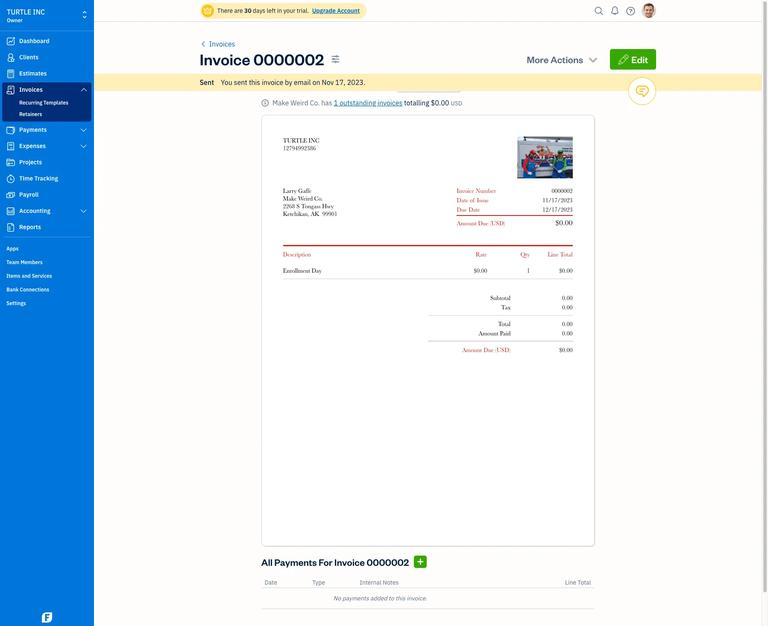 Task type: describe. For each thing, give the bounding box(es) containing it.
has
[[321, 99, 332, 107]]

enrollment
[[283, 267, 310, 274]]

2023.
[[347, 78, 365, 87]]

total inside total amount paid
[[498, 321, 511, 328]]

invoices button
[[200, 39, 235, 49]]

more actions
[[527, 53, 583, 65]]

17,
[[335, 78, 345, 87]]

day
[[312, 267, 322, 274]]

team
[[6, 259, 19, 266]]

you
[[221, 78, 232, 87]]

reports
[[19, 223, 41, 231]]

view history button
[[396, 90, 460, 104]]

Send a message text field
[[220, 58, 619, 76]]

chevrondown image
[[587, 53, 599, 65]]

0 horizontal spatial )
[[504, 220, 505, 227]]

2268
[[283, 203, 295, 210]]

invoices inside button
[[209, 40, 235, 48]]

turtle for turtle inc 12794992386
[[283, 137, 307, 144]]

0 vertical spatial amount
[[457, 220, 477, 227]]

tongass
[[301, 203, 321, 210]]

s
[[296, 203, 300, 210]]

apps
[[6, 246, 19, 252]]

nov
[[322, 78, 334, 87]]

in
[[277, 7, 282, 15]]

inc for turtle inc owner
[[33, 8, 45, 16]]

search image
[[592, 4, 606, 17]]

recurring templates
[[19, 100, 68, 106]]

turtle inc owner
[[7, 8, 45, 23]]

larry for larry gaffe will receive your message by email.
[[220, 78, 234, 85]]

history
[[419, 93, 441, 101]]

invoice
[[262, 78, 283, 87]]

view history
[[403, 93, 441, 101]]

larry gaffe will receive your message by email.
[[220, 78, 346, 85]]

projects
[[19, 158, 42, 166]]

expenses
[[19, 142, 46, 150]]

co. inside larry gaffe make weird co. 2268 s tongass hwy ketchikan, ak  99901
[[314, 195, 323, 202]]

subtotal tax
[[490, 295, 511, 311]]

invoice image
[[6, 86, 16, 94]]

invoices
[[378, 99, 402, 107]]

timer image
[[6, 175, 16, 183]]

client image
[[6, 53, 16, 62]]

will
[[251, 78, 260, 85]]

gaffe for will
[[235, 78, 250, 85]]

all payments for invoice 0000002
[[261, 557, 409, 568]]

payments link
[[2, 123, 91, 138]]

settings link
[[2, 297, 91, 310]]

reports link
[[2, 220, 91, 235]]

info image
[[261, 98, 269, 108]]

1 horizontal spatial by
[[321, 78, 328, 85]]

tax
[[501, 304, 511, 311]]

chevron large down image for invoices
[[80, 86, 88, 93]]

1 horizontal spatial )
[[509, 347, 511, 354]]

0 vertical spatial weird
[[290, 99, 308, 107]]

outstanding
[[340, 99, 376, 107]]

team members link
[[2, 256, 91, 269]]

clients link
[[2, 50, 91, 65]]

projects link
[[2, 155, 91, 170]]

team members
[[6, 259, 43, 266]]

go to help image
[[624, 4, 638, 17]]

items and services
[[6, 273, 52, 279]]

enrollment day
[[283, 267, 322, 274]]

time
[[19, 175, 33, 182]]

items
[[6, 273, 20, 279]]

accounting
[[19, 207, 50, 215]]

line for internal notes
[[565, 579, 576, 587]]

0 vertical spatial amount due ( usd )
[[457, 220, 505, 227]]

invoice for invoice number
[[457, 188, 474, 194]]

connections
[[20, 287, 49, 293]]

expense image
[[6, 142, 16, 151]]

1 outstanding invoices button
[[334, 98, 402, 108]]

12794992386
[[283, 145, 316, 152]]

edit
[[631, 53, 648, 65]]

dashboard image
[[6, 37, 16, 46]]

retainers link
[[4, 109, 90, 120]]

trial.
[[297, 7, 309, 15]]

total for qty
[[560, 251, 573, 258]]

0.00 0.00 for total
[[562, 321, 573, 337]]

receive
[[262, 78, 281, 85]]

actions
[[550, 53, 583, 65]]

totalling
[[404, 99, 429, 107]]

time tracking link
[[2, 171, 91, 187]]

estimates link
[[2, 66, 91, 82]]

chevron large down image for payments
[[80, 127, 88, 134]]

subtotal
[[490, 295, 511, 302]]

chevron large down image for accounting
[[80, 208, 88, 215]]

owner
[[7, 17, 23, 23]]

invoices link
[[2, 82, 91, 98]]

2 0.00 from the top
[[562, 304, 573, 311]]

1 vertical spatial 0000002
[[552, 188, 573, 194]]

for
[[319, 557, 333, 568]]

0 horizontal spatial this
[[249, 78, 260, 87]]

hwy
[[322, 203, 334, 210]]

there are 30 days left in your trial. upgrade account
[[217, 7, 360, 15]]

rate
[[476, 251, 487, 258]]

qty
[[520, 251, 530, 258]]

inc for turtle inc 12794992386
[[309, 137, 319, 144]]

days
[[253, 7, 265, 15]]

notifications image
[[608, 2, 622, 19]]

freshbooks image
[[40, 613, 54, 623]]

due date
[[457, 206, 480, 213]]

crown image
[[203, 6, 212, 15]]

usd inside make weird co. has 1 outstanding invoices totalling $0.00 usd
[[451, 100, 462, 107]]

11/17/2023
[[542, 197, 573, 204]]

amount inside total amount paid
[[479, 330, 498, 337]]

larry gaffe make weird co. 2268 s tongass hwy ketchikan, ak  99901
[[283, 188, 337, 217]]

there
[[217, 7, 233, 15]]

make inside larry gaffe make weird co. 2268 s tongass hwy ketchikan, ak  99901
[[283, 195, 297, 202]]

weird inside larry gaffe make weird co. 2268 s tongass hwy ketchikan, ak  99901
[[298, 195, 313, 202]]

payments inside main element
[[19, 126, 47, 134]]

more
[[527, 53, 549, 65]]

chevron large down image for expenses
[[80, 143, 88, 150]]

issue
[[477, 197, 489, 204]]



Task type: locate. For each thing, give the bounding box(es) containing it.
2 0.00 0.00 from the top
[[562, 321, 573, 337]]

gaffe left will on the top left
[[235, 78, 250, 85]]

0 vertical spatial payments
[[19, 126, 47, 134]]

1 vertical spatial chevron large down image
[[80, 127, 88, 134]]

recurring templates link
[[4, 98, 90, 108]]

1 right has on the left top
[[334, 99, 338, 107]]

0 horizontal spatial gaffe
[[235, 78, 250, 85]]

0 vertical spatial gaffe
[[235, 78, 250, 85]]

usd down number
[[491, 220, 504, 227]]

inc inside turtle inc 12794992386
[[309, 137, 319, 144]]

gaffe inside larry gaffe make weird co. 2268 s tongass hwy ketchikan, ak  99901
[[298, 188, 311, 194]]

3 0.00 from the top
[[562, 321, 573, 328]]

settings
[[6, 300, 26, 307]]

date down all
[[265, 579, 277, 587]]

chevronleft image
[[200, 39, 208, 49]]

payments right all
[[274, 557, 317, 568]]

2 chevron large down image from the top
[[80, 127, 88, 134]]

0 vertical spatial chevron large down image
[[80, 143, 88, 150]]

2 vertical spatial total
[[578, 579, 591, 587]]

chevron large down image up recurring templates link
[[80, 86, 88, 93]]

1 vertical spatial line total
[[565, 579, 591, 587]]

invoice up you
[[200, 49, 250, 69]]

chevron large down image inside the accounting link
[[80, 208, 88, 215]]

chart image
[[6, 207, 16, 216]]

recurring
[[19, 100, 42, 106]]

1 vertical spatial your
[[283, 78, 295, 85]]

money image
[[6, 191, 16, 199]]

edit link
[[610, 49, 656, 70]]

your right in
[[283, 7, 295, 15]]

invoice right for
[[334, 557, 365, 568]]

1 vertical spatial invoices
[[19, 86, 43, 94]]

description
[[283, 251, 311, 258]]

larry for larry gaffe make weird co. 2268 s tongass hwy ketchikan, ak  99901
[[283, 188, 297, 194]]

time tracking
[[19, 175, 58, 182]]

chevron large down image
[[80, 86, 88, 93], [80, 127, 88, 134]]

main element
[[0, 0, 115, 627]]

make
[[272, 99, 289, 107], [283, 195, 297, 202]]

1 vertical spatial weird
[[298, 195, 313, 202]]

1 horizontal spatial turtle
[[283, 137, 307, 144]]

turtle up 12794992386
[[283, 137, 307, 144]]

1 vertical spatial usd
[[491, 220, 504, 227]]

1 0.00 0.00 from the top
[[562, 295, 573, 311]]

1 vertical spatial amount due ( usd )
[[462, 347, 511, 354]]

1 horizontal spatial 1
[[527, 267, 530, 274]]

date for date
[[265, 579, 277, 587]]

2 vertical spatial usd
[[497, 347, 509, 354]]

1 horizontal spatial larry
[[283, 188, 297, 194]]

date of issue
[[457, 197, 489, 204]]

1 horizontal spatial gaffe
[[298, 188, 311, 194]]

amount down total amount paid
[[462, 347, 482, 354]]

1 horizontal spatial 0000002
[[367, 557, 409, 568]]

gaffe
[[235, 78, 250, 85], [298, 188, 311, 194]]

you sent this invoice by email on nov 17, 2023.
[[221, 78, 365, 87]]

0 horizontal spatial 0000002
[[253, 49, 324, 69]]

report image
[[6, 223, 16, 232]]

1 horizontal spatial inc
[[309, 137, 319, 144]]

added
[[370, 595, 387, 603]]

due
[[457, 206, 467, 213], [478, 220, 488, 227], [483, 347, 494, 354]]

all
[[261, 557, 273, 568]]

invoice.
[[407, 595, 427, 603]]

your right receive
[[283, 78, 295, 85]]

payments down retainers on the left of page
[[19, 126, 47, 134]]

1 horizontal spatial (
[[495, 347, 497, 354]]

amount
[[457, 220, 477, 227], [479, 330, 498, 337], [462, 347, 482, 354]]

0 vertical spatial 0.00 0.00
[[562, 295, 573, 311]]

left
[[267, 7, 276, 15]]

inc up 12794992386
[[309, 137, 319, 144]]

add a payment image
[[416, 557, 424, 568]]

invoice up "of" at the top of the page
[[457, 188, 474, 194]]

invoices up recurring
[[19, 86, 43, 94]]

total for internal notes
[[578, 579, 591, 587]]

0 horizontal spatial inc
[[33, 8, 45, 16]]

2 vertical spatial 0000002
[[367, 557, 409, 568]]

0 vertical spatial co.
[[310, 99, 320, 107]]

dashboard
[[19, 37, 49, 45]]

larry up 2268
[[283, 188, 297, 194]]

co. left has on the left top
[[310, 99, 320, 107]]

amount left paid
[[479, 330, 498, 337]]

invoices right chevronleft image
[[209, 40, 235, 48]]

30
[[244, 7, 251, 15]]

1 vertical spatial )
[[509, 347, 511, 354]]

project image
[[6, 158, 16, 167]]

0 horizontal spatial payments
[[19, 126, 47, 134]]

usd right history
[[451, 100, 462, 107]]

99901
[[322, 211, 337, 217]]

1 vertical spatial amount
[[479, 330, 498, 337]]

bank connections link
[[2, 283, 91, 296]]

estimates
[[19, 70, 47, 77]]

message
[[296, 78, 320, 85]]

0 vertical spatial make
[[272, 99, 289, 107]]

invoice 0000002
[[200, 49, 324, 69]]

1 vertical spatial invoice
[[457, 188, 474, 194]]

1 vertical spatial (
[[495, 347, 497, 354]]

0 vertical spatial larry
[[220, 78, 234, 85]]

line total for internal notes
[[565, 579, 591, 587]]

invoice number
[[457, 188, 496, 194]]

gaffe for make
[[298, 188, 311, 194]]

2 horizontal spatial 0000002
[[552, 188, 573, 194]]

weird down email
[[290, 99, 308, 107]]

chevron large down image up projects link
[[80, 143, 88, 150]]

1 vertical spatial gaffe
[[298, 188, 311, 194]]

view
[[403, 93, 418, 101]]

make weird co. has 1 outstanding invoices totalling $0.00 usd
[[272, 99, 462, 107]]

1 down qty on the top right of the page
[[527, 267, 530, 274]]

estimate image
[[6, 70, 16, 78]]

0 vertical spatial due
[[457, 206, 467, 213]]

invoices inside "link"
[[19, 86, 43, 94]]

0.00 0.00 for subtotal
[[562, 295, 573, 311]]

2 chevron large down image from the top
[[80, 208, 88, 215]]

0 horizontal spatial line
[[548, 251, 559, 258]]

0000002 up larry gaffe will receive your message by email.
[[253, 49, 324, 69]]

0 horizontal spatial 1
[[334, 99, 338, 107]]

1 vertical spatial turtle
[[283, 137, 307, 144]]

4 0.00 from the top
[[562, 330, 573, 337]]

0000002 up 11/17/2023
[[552, 188, 573, 194]]

by left email
[[285, 78, 292, 87]]

co.
[[310, 99, 320, 107], [314, 195, 323, 202]]

0 vertical spatial usd
[[451, 100, 462, 107]]

1 horizontal spatial payments
[[274, 557, 317, 568]]

12/17/2023
[[542, 206, 573, 213]]

0 horizontal spatial invoices
[[19, 86, 43, 94]]

1 chevron large down image from the top
[[80, 86, 88, 93]]

no payments added to this invoice.
[[333, 595, 427, 603]]

amount down due date
[[457, 220, 477, 227]]

payroll link
[[2, 188, 91, 203]]

larry
[[220, 78, 234, 85], [283, 188, 297, 194]]

0 vertical spatial turtle
[[7, 8, 31, 16]]

1 vertical spatial chevron large down image
[[80, 208, 88, 215]]

due down date of issue at right top
[[457, 206, 467, 213]]

expenses link
[[2, 139, 91, 154]]

1 horizontal spatial invoice
[[334, 557, 365, 568]]

line total for qty
[[548, 251, 573, 258]]

1 vertical spatial inc
[[309, 137, 319, 144]]

sent
[[200, 78, 214, 87]]

payment image
[[6, 126, 16, 135]]

of
[[470, 197, 475, 204]]

internal notes
[[360, 579, 399, 587]]

1 0.00 from the top
[[562, 295, 573, 302]]

line total
[[548, 251, 573, 258], [565, 579, 591, 587]]

send button
[[622, 58, 656, 75]]

retainers
[[19, 111, 42, 117]]

2 vertical spatial due
[[483, 347, 494, 354]]

0 vertical spatial date
[[457, 197, 468, 204]]

chevron large down image down retainers link
[[80, 127, 88, 134]]

items and services link
[[2, 270, 91, 282]]

co. up tongass
[[314, 195, 323, 202]]

2 vertical spatial invoice
[[334, 557, 365, 568]]

your
[[283, 7, 295, 15], [283, 78, 295, 85]]

and
[[22, 273, 31, 279]]

0 vertical spatial total
[[560, 251, 573, 258]]

1 vertical spatial due
[[478, 220, 488, 227]]

bank connections
[[6, 287, 49, 293]]

0 vertical spatial line
[[548, 251, 559, 258]]

date down date of issue at right top
[[469, 206, 480, 213]]

upgrade
[[312, 7, 336, 15]]

1 chevron large down image from the top
[[80, 143, 88, 150]]

1 vertical spatial line
[[565, 579, 576, 587]]

dashboard link
[[2, 34, 91, 49]]

templates
[[44, 100, 68, 106]]

turtle for turtle inc owner
[[7, 8, 31, 16]]

0000002 up notes
[[367, 557, 409, 568]]

2 vertical spatial date
[[265, 579, 277, 587]]

0 horizontal spatial (
[[490, 220, 491, 227]]

turtle inside the turtle inc owner
[[7, 8, 31, 16]]

0 vertical spatial 0000002
[[253, 49, 324, 69]]

turtle up the owner
[[7, 8, 31, 16]]

0 vertical spatial line total
[[548, 251, 573, 258]]

pencil image
[[618, 53, 629, 65]]

chevron large down image down payroll link
[[80, 208, 88, 215]]

amount due ( usd ) down total amount paid
[[462, 347, 511, 354]]

clients
[[19, 53, 39, 61]]

ketchikan,
[[283, 211, 309, 217]]

chevron large down image inside invoices "link"
[[80, 86, 88, 93]]

0 vertical spatial (
[[490, 220, 491, 227]]

)
[[504, 220, 505, 227], [509, 347, 511, 354]]

gaffe up tongass
[[298, 188, 311, 194]]

1 vertical spatial make
[[283, 195, 297, 202]]

type
[[312, 579, 325, 587]]

by right on
[[321, 78, 328, 85]]

line for qty
[[548, 251, 559, 258]]

payroll
[[19, 191, 39, 199]]

1 vertical spatial this
[[395, 595, 405, 603]]

date for date of issue
[[457, 197, 468, 204]]

1 horizontal spatial line
[[565, 579, 576, 587]]

0 horizontal spatial larry
[[220, 78, 234, 85]]

0 vertical spatial )
[[504, 220, 505, 227]]

send
[[630, 61, 648, 71]]

1 horizontal spatial invoices
[[209, 40, 235, 48]]

chevron large down image
[[80, 143, 88, 150], [80, 208, 88, 215]]

1 vertical spatial total
[[498, 321, 511, 328]]

2 horizontal spatial total
[[578, 579, 591, 587]]

1 vertical spatial larry
[[283, 188, 297, 194]]

0 vertical spatial your
[[283, 7, 295, 15]]

usd
[[451, 100, 462, 107], [491, 220, 504, 227], [497, 347, 509, 354]]

2 vertical spatial amount
[[462, 347, 482, 354]]

tracking
[[34, 175, 58, 182]]

0 horizontal spatial turtle
[[7, 8, 31, 16]]

notes
[[383, 579, 399, 587]]

larry left sent
[[220, 78, 234, 85]]

0 vertical spatial chevron large down image
[[80, 86, 88, 93]]

0 vertical spatial inc
[[33, 8, 45, 16]]

larry inside larry gaffe make weird co. 2268 s tongass hwy ketchikan, ak  99901
[[283, 188, 297, 194]]

this right to
[[395, 595, 405, 603]]

due down due date
[[478, 220, 488, 227]]

amount due ( usd ) down due date
[[457, 220, 505, 227]]

date left "of" at the top of the page
[[457, 197, 468, 204]]

make right info image
[[272, 99, 289, 107]]

weird
[[290, 99, 308, 107], [298, 195, 313, 202]]

1 horizontal spatial total
[[560, 251, 573, 258]]

1 vertical spatial 0.00 0.00
[[562, 321, 573, 337]]

1 vertical spatial payments
[[274, 557, 317, 568]]

make up 2268
[[283, 195, 297, 202]]

0 vertical spatial this
[[249, 78, 260, 87]]

email.
[[329, 78, 346, 85]]

usd down paid
[[497, 347, 509, 354]]

inc up dashboard at the left of the page
[[33, 8, 45, 16]]

0 vertical spatial invoices
[[209, 40, 235, 48]]

(
[[490, 220, 491, 227], [495, 347, 497, 354]]

invoice for invoice 0000002
[[200, 49, 250, 69]]

turtle inside turtle inc 12794992386
[[283, 137, 307, 144]]

inc inside the turtle inc owner
[[33, 8, 45, 16]]

0 horizontal spatial total
[[498, 321, 511, 328]]

0 vertical spatial invoice
[[200, 49, 250, 69]]

1 vertical spatial date
[[469, 206, 480, 213]]

sent
[[234, 78, 247, 87]]

services
[[32, 273, 52, 279]]

0 horizontal spatial by
[[285, 78, 292, 87]]

2 horizontal spatial invoice
[[457, 188, 474, 194]]

1 horizontal spatial this
[[395, 595, 405, 603]]

weird up tongass
[[298, 195, 313, 202]]

0 vertical spatial 1
[[334, 99, 338, 107]]

payments
[[342, 595, 369, 603]]

are
[[234, 7, 243, 15]]

1 vertical spatial 1
[[527, 267, 530, 274]]

1 vertical spatial co.
[[314, 195, 323, 202]]

this right sent
[[249, 78, 260, 87]]

due down total amount paid
[[483, 347, 494, 354]]

upgrade account link
[[310, 7, 360, 15]]

total amount paid
[[479, 321, 511, 337]]

turtle inc 12794992386
[[283, 137, 319, 152]]

0 horizontal spatial invoice
[[200, 49, 250, 69]]

members
[[21, 259, 43, 266]]

invoices
[[209, 40, 235, 48], [19, 86, 43, 94]]

more actions button
[[519, 49, 607, 70]]

settings for this invoice image
[[331, 55, 340, 64]]

view comments image
[[635, 78, 650, 105]]

paid
[[500, 330, 511, 337]]



Task type: vqa. For each thing, say whether or not it's contained in the screenshot.
CUSTOM image
no



